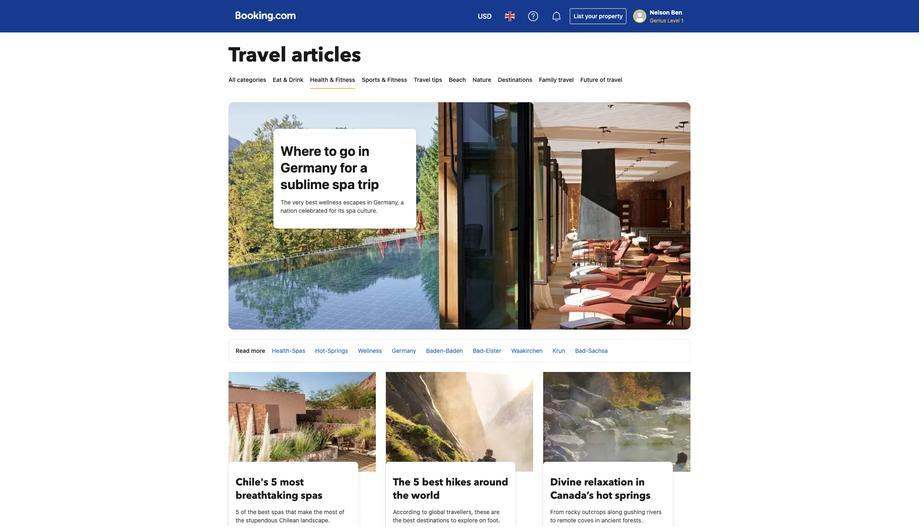 Task type: vqa. For each thing, say whether or not it's contained in the screenshot.
Subscribe footer
no



Task type: locate. For each thing, give the bounding box(es) containing it.
bad- for elster
[[473, 348, 486, 355]]

from rocky outcrops along gushing rivers to remote coves in ancient forests.
[[550, 509, 662, 524]]

1 horizontal spatial bad-
[[575, 348, 588, 355]]

a
[[360, 160, 368, 176], [401, 199, 404, 206]]

2 horizontal spatial 5
[[413, 476, 420, 490]]

a inside the very best wellness escapes in germany, a nation celebrated for its spa culture.
[[401, 199, 404, 206]]

future of travel
[[580, 76, 622, 83]]

waakirchen link
[[511, 348, 543, 355]]

1 vertical spatial springs
[[615, 489, 651, 503]]

in down outcrops
[[595, 518, 600, 524]]

travellers,
[[447, 509, 473, 516]]

travel left tips
[[414, 76, 430, 83]]

2 vertical spatial spas
[[271, 509, 284, 516]]

0 horizontal spatial 5
[[236, 509, 239, 516]]

ancient
[[601, 518, 621, 524]]

5 up according
[[413, 476, 420, 490]]

from
[[550, 509, 564, 516]]

0 vertical spatial the
[[280, 199, 291, 206]]

that
[[286, 509, 296, 516]]

0 horizontal spatial springs
[[328, 348, 348, 355]]

read
[[236, 348, 249, 355]]

springs inside divine relaxation in canada's hot springs
[[615, 489, 651, 503]]

sports
[[362, 76, 380, 83]]

in inside from rocky outcrops along gushing rivers to remote coves in ancient forests.
[[595, 518, 600, 524]]

nelson
[[650, 9, 670, 16]]

1 horizontal spatial travel
[[607, 76, 622, 83]]

to inside where to go in germany for a sublime spa trip
[[324, 143, 337, 159]]

1 horizontal spatial of
[[339, 509, 344, 516]]

5 for chile's
[[271, 476, 277, 490]]

2 fitness from the left
[[387, 76, 407, 83]]

chilean
[[279, 518, 299, 524]]

ben
[[671, 9, 682, 16]]

best inside according to global travellers, these are the best destinations to explore on foot.
[[403, 518, 415, 524]]

1 vertical spatial for
[[329, 207, 336, 214]]

beach
[[449, 76, 466, 83]]

best up celebrated
[[305, 199, 317, 206]]

the for the 5 best hikes around the world
[[393, 476, 411, 490]]

& right "eat" on the top
[[283, 76, 287, 83]]

0 horizontal spatial for
[[329, 207, 336, 214]]

0 vertical spatial for
[[340, 160, 357, 176]]

travel right future in the top right of the page
[[607, 76, 622, 83]]

the left world
[[393, 476, 411, 490]]

0 vertical spatial spa
[[332, 176, 355, 192]]

1 bad- from the left
[[473, 348, 486, 355]]

of for 5
[[241, 509, 246, 516]]

best down according
[[403, 518, 415, 524]]

in inside the very best wellness escapes in germany, a nation celebrated for its spa culture.
[[367, 199, 372, 206]]

2 horizontal spatial of
[[600, 76, 605, 83]]

travel up categories
[[229, 42, 286, 69]]

the
[[280, 199, 291, 206], [393, 476, 411, 490]]

springs up gushing
[[615, 489, 651, 503]]

0 vertical spatial most
[[280, 476, 304, 490]]

1 horizontal spatial travel
[[414, 76, 430, 83]]

list your property
[[574, 13, 623, 20]]

the down according
[[393, 518, 402, 524]]

1 vertical spatial a
[[401, 199, 404, 206]]

the 5 best hikes around the world
[[393, 476, 508, 503]]

list
[[574, 13, 584, 20]]

1 vertical spatial spas
[[301, 489, 322, 503]]

most inside 5 of the best spas that make the most of the stupendous chilean landscape.
[[324, 509, 337, 516]]

of right make
[[339, 509, 344, 516]]

5 right chile's
[[271, 476, 277, 490]]

nature link
[[473, 72, 491, 88]]

chile's 5 most breathtaking spas
[[236, 476, 322, 503]]

spas inside 5 of the best spas that make the most of the stupendous chilean landscape.
[[271, 509, 284, 516]]

these
[[475, 509, 490, 516]]

a up trip
[[360, 160, 368, 176]]

0 vertical spatial travel
[[229, 42, 286, 69]]

world
[[411, 489, 440, 503]]

0 horizontal spatial travel
[[558, 76, 574, 83]]

a right germany,
[[401, 199, 404, 206]]

spas
[[292, 348, 305, 355], [301, 489, 322, 503], [271, 509, 284, 516]]

5 inside the 5 best hikes around the world
[[413, 476, 420, 490]]

most up landscape.
[[324, 509, 337, 516]]

in
[[358, 143, 369, 159], [367, 199, 372, 206], [636, 476, 645, 490], [595, 518, 600, 524]]

rocky
[[566, 509, 580, 516]]

best left hikes
[[422, 476, 443, 490]]

0 horizontal spatial wellness
[[319, 199, 342, 206]]

health-
[[272, 348, 292, 355]]

1 vertical spatial spa
[[346, 207, 356, 214]]

spa up escapes
[[332, 176, 355, 192]]

bad-
[[473, 348, 486, 355], [575, 348, 588, 355]]

make
[[298, 509, 312, 516]]

in right go
[[358, 143, 369, 159]]

the inside the very best wellness escapes in germany, a nation celebrated for its spa culture.
[[280, 199, 291, 206]]

5 down chile's
[[236, 509, 239, 516]]

wellness
[[319, 199, 342, 206], [358, 348, 382, 355]]

1 vertical spatial most
[[324, 509, 337, 516]]

1 horizontal spatial a
[[401, 199, 404, 206]]

1 horizontal spatial most
[[324, 509, 337, 516]]

bad- right baden
[[473, 348, 486, 355]]

spas for chile's 5 most breathtaking spas
[[301, 489, 322, 503]]

health-spas link
[[272, 348, 305, 355]]

0 horizontal spatial bad-
[[473, 348, 486, 355]]

most up that
[[280, 476, 304, 490]]

the up nation
[[280, 199, 291, 206]]

2 & from the left
[[330, 76, 334, 83]]

5 of the best spas that make the most of the stupendous chilean landscape.
[[236, 509, 344, 524]]

spa down escapes
[[346, 207, 356, 214]]

destinations
[[417, 518, 449, 524]]

of up stupendous
[[241, 509, 246, 516]]

sublime
[[280, 176, 329, 192]]

for down go
[[340, 160, 357, 176]]

travel
[[558, 76, 574, 83], [607, 76, 622, 83]]

the up according
[[393, 489, 409, 503]]

outcrops
[[582, 509, 606, 516]]

best up stupendous
[[258, 509, 270, 516]]

to
[[324, 143, 337, 159], [422, 509, 427, 516], [451, 518, 456, 524], [550, 518, 556, 524]]

1 vertical spatial wellness
[[358, 348, 382, 355]]

hot-springs
[[315, 348, 348, 355]]

germany,
[[374, 199, 399, 206]]

& for sports
[[382, 76, 386, 83]]

best
[[305, 199, 317, 206], [422, 476, 443, 490], [258, 509, 270, 516], [403, 518, 415, 524]]

eat
[[273, 76, 282, 83]]

wellness inside the very best wellness escapes in germany, a nation celebrated for its spa culture.
[[319, 199, 342, 206]]

0 horizontal spatial most
[[280, 476, 304, 490]]

baden
[[446, 348, 463, 355]]

0 horizontal spatial fitness
[[335, 76, 355, 83]]

spas left hot-
[[292, 348, 305, 355]]

spas up make
[[301, 489, 322, 503]]

the inside the 5 best hikes around the world
[[393, 489, 409, 503]]

fitness
[[335, 76, 355, 83], [387, 76, 407, 83]]

2 horizontal spatial &
[[382, 76, 386, 83]]

the inside the 5 best hikes around the world
[[393, 476, 411, 490]]

hikes
[[446, 476, 471, 490]]

future
[[580, 76, 598, 83]]

& right the sports
[[382, 76, 386, 83]]

1 horizontal spatial the
[[393, 476, 411, 490]]

in inside divine relaxation in canada's hot springs
[[636, 476, 645, 490]]

to down "from"
[[550, 518, 556, 524]]

5
[[271, 476, 277, 490], [413, 476, 420, 490], [236, 509, 239, 516]]

1 & from the left
[[283, 76, 287, 83]]

drink
[[289, 76, 303, 83]]

1 horizontal spatial &
[[330, 76, 334, 83]]

of inside future of travel link
[[600, 76, 605, 83]]

springs left wellness link
[[328, 348, 348, 355]]

spas inside chile's 5 most breathtaking spas
[[301, 489, 322, 503]]

wellness up its
[[319, 199, 342, 206]]

health
[[310, 76, 328, 83]]

2 bad- from the left
[[575, 348, 588, 355]]

0 horizontal spatial travel
[[229, 42, 286, 69]]

its
[[338, 207, 344, 214]]

canada's
[[550, 489, 594, 503]]

are
[[491, 509, 500, 516]]

3 & from the left
[[382, 76, 386, 83]]

0 vertical spatial a
[[360, 160, 368, 176]]

1 fitness from the left
[[335, 76, 355, 83]]

wellness left germany
[[358, 348, 382, 355]]

0 vertical spatial wellness
[[319, 199, 342, 206]]

fitness left the sports
[[335, 76, 355, 83]]

in up culture. at the top of the page
[[367, 199, 372, 206]]

0 horizontal spatial a
[[360, 160, 368, 176]]

spas for 5 of the best spas that make the most of the stupendous chilean landscape.
[[271, 509, 284, 516]]

in up gushing
[[636, 476, 645, 490]]

escapes
[[343, 199, 366, 206]]

to left go
[[324, 143, 337, 159]]

fitness right the sports
[[387, 76, 407, 83]]

0 horizontal spatial &
[[283, 76, 287, 83]]

0 horizontal spatial the
[[280, 199, 291, 206]]

bad- right krun
[[575, 348, 588, 355]]

spas left that
[[271, 509, 284, 516]]

1 horizontal spatial springs
[[615, 489, 651, 503]]

more
[[251, 348, 265, 355]]

where
[[280, 143, 321, 159]]

1 horizontal spatial fitness
[[387, 76, 407, 83]]

5 inside chile's 5 most breathtaking spas
[[271, 476, 277, 490]]

& right health
[[330, 76, 334, 83]]

in inside where to go in germany for a sublime spa trip
[[358, 143, 369, 159]]

germany
[[392, 348, 416, 355]]

1 horizontal spatial for
[[340, 160, 357, 176]]

1 vertical spatial the
[[393, 476, 411, 490]]

of
[[600, 76, 605, 83], [241, 509, 246, 516], [339, 509, 344, 516]]

hot-
[[315, 348, 328, 355]]

very
[[292, 199, 304, 206]]

springs
[[328, 348, 348, 355], [615, 489, 651, 503]]

destinations
[[498, 76, 532, 83]]

eat & drink link
[[273, 72, 303, 88]]

level
[[668, 17, 680, 23]]

all
[[229, 76, 236, 83]]

of right future in the top right of the page
[[600, 76, 605, 83]]

for left its
[[329, 207, 336, 214]]

elster
[[486, 348, 501, 355]]

1 horizontal spatial 5
[[271, 476, 277, 490]]

travel right family
[[558, 76, 574, 83]]

0 horizontal spatial of
[[241, 509, 246, 516]]

travel tips link
[[414, 72, 442, 88]]

for
[[340, 160, 357, 176], [329, 207, 336, 214]]

most
[[280, 476, 304, 490], [324, 509, 337, 516]]

1 vertical spatial travel
[[414, 76, 430, 83]]



Task type: describe. For each thing, give the bounding box(es) containing it.
of for future
[[600, 76, 605, 83]]

divine relaxation in canada's hot springs link
[[550, 476, 666, 503]]

health & fitness
[[310, 76, 355, 83]]

genius
[[650, 17, 666, 23]]

divine relaxation in canada's hot springs
[[550, 476, 651, 503]]

celebrated
[[299, 207, 327, 214]]

to up destinations
[[422, 509, 427, 516]]

the left stupendous
[[236, 518, 244, 524]]

foot.
[[488, 518, 500, 524]]

relaxation
[[584, 476, 633, 490]]

0 vertical spatial spas
[[292, 348, 305, 355]]

germany link
[[392, 348, 416, 355]]

5 for the
[[413, 476, 420, 490]]

bad-elster
[[473, 348, 501, 355]]

1
[[681, 17, 683, 23]]

destinations link
[[498, 72, 532, 88]]

spa inside the very best wellness escapes in germany, a nation celebrated for its spa culture.
[[346, 207, 356, 214]]

& for eat
[[283, 76, 287, 83]]

eat & drink
[[273, 76, 303, 83]]

travel tips
[[414, 76, 442, 83]]

beach link
[[449, 72, 466, 88]]

forests.
[[623, 518, 643, 524]]

sachsa
[[588, 348, 608, 355]]

baden-baden link
[[426, 348, 463, 355]]

for inside where to go in germany for a sublime spa trip
[[340, 160, 357, 176]]

hot-springs link
[[315, 348, 348, 355]]

chile's
[[236, 476, 268, 490]]

your
[[585, 13, 597, 20]]

germany
[[280, 160, 337, 176]]

family
[[539, 76, 557, 83]]

2 travel from the left
[[607, 76, 622, 83]]

landscape.
[[301, 518, 330, 524]]

according
[[393, 509, 420, 516]]

hot
[[596, 489, 612, 503]]

the up stupendous
[[248, 509, 256, 516]]

fitness for health & fitness
[[335, 76, 355, 83]]

& for health
[[330, 76, 334, 83]]

a inside where to go in germany for a sublime spa trip
[[360, 160, 368, 176]]

bad-elster link
[[473, 348, 501, 355]]

baden-
[[426, 348, 446, 355]]

most inside chile's 5 most breathtaking spas
[[280, 476, 304, 490]]

according to global travellers, these are the best destinations to explore on foot.
[[393, 509, 500, 524]]

the very best wellness escapes in germany, a nation celebrated for its spa culture.
[[280, 199, 404, 214]]

to down travellers,
[[451, 518, 456, 524]]

explore
[[458, 518, 478, 524]]

breathtaking
[[236, 489, 298, 503]]

remote
[[557, 518, 576, 524]]

where to go in germany for a sublime spa trip
[[280, 143, 379, 192]]

bad- for sachsa
[[575, 348, 588, 355]]

future of travel link
[[580, 72, 622, 88]]

baden-baden
[[426, 348, 463, 355]]

chile's 5 most breathtaking spas link
[[236, 476, 351, 503]]

coves
[[578, 518, 594, 524]]

on
[[479, 518, 486, 524]]

5 inside 5 of the best spas that make the most of the stupendous chilean landscape.
[[236, 509, 239, 516]]

travel articles
[[229, 42, 361, 69]]

list your property link
[[570, 8, 627, 24]]

spa inside where to go in germany for a sublime spa trip
[[332, 176, 355, 192]]

global
[[429, 509, 445, 516]]

usd
[[478, 12, 492, 20]]

to inside from rocky outcrops along gushing rivers to remote coves in ancient forests.
[[550, 518, 556, 524]]

krun
[[553, 348, 565, 355]]

articles
[[291, 42, 361, 69]]

0 vertical spatial springs
[[328, 348, 348, 355]]

trip
[[358, 176, 379, 192]]

nelson ben genius level 1
[[650, 9, 683, 23]]

wellness link
[[358, 348, 382, 355]]

gushing
[[624, 509, 645, 516]]

best inside the 5 best hikes around the world
[[422, 476, 443, 490]]

read more
[[236, 348, 265, 355]]

best inside the very best wellness escapes in germany, a nation celebrated for its spa culture.
[[305, 199, 317, 206]]

tips
[[432, 76, 442, 83]]

stupendous
[[246, 518, 278, 524]]

the 5 best hikes around the world link
[[393, 476, 508, 503]]

1 horizontal spatial wellness
[[358, 348, 382, 355]]

the for the very best wellness escapes in germany, a nation celebrated for its spa culture.
[[280, 199, 291, 206]]

rivers
[[647, 509, 662, 516]]

bad-sachsa link
[[575, 348, 608, 355]]

for inside the very best wellness escapes in germany, a nation celebrated for its spa culture.
[[329, 207, 336, 214]]

culture.
[[357, 207, 378, 214]]

best inside 5 of the best spas that make the most of the stupendous chilean landscape.
[[258, 509, 270, 516]]

travel for travel tips
[[414, 76, 430, 83]]

nature
[[473, 76, 491, 83]]

where to go in germany for a sublime spa trip link
[[280, 143, 379, 192]]

bad-sachsa
[[575, 348, 608, 355]]

health & fitness link
[[310, 72, 355, 88]]

sports & fitness link
[[362, 72, 407, 88]]

property
[[599, 13, 623, 20]]

the inside according to global travellers, these are the best destinations to explore on foot.
[[393, 518, 402, 524]]

go
[[340, 143, 355, 159]]

all categories
[[229, 76, 266, 83]]

divine
[[550, 476, 582, 490]]

the up landscape.
[[314, 509, 322, 516]]

family travel
[[539, 76, 574, 83]]

family travel link
[[539, 72, 574, 88]]

travel for travel articles
[[229, 42, 286, 69]]

fitness for sports & fitness
[[387, 76, 407, 83]]

1 travel from the left
[[558, 76, 574, 83]]

nation
[[280, 207, 297, 214]]

krun link
[[553, 348, 565, 355]]

booking.com online hotel reservations image
[[236, 11, 296, 21]]



